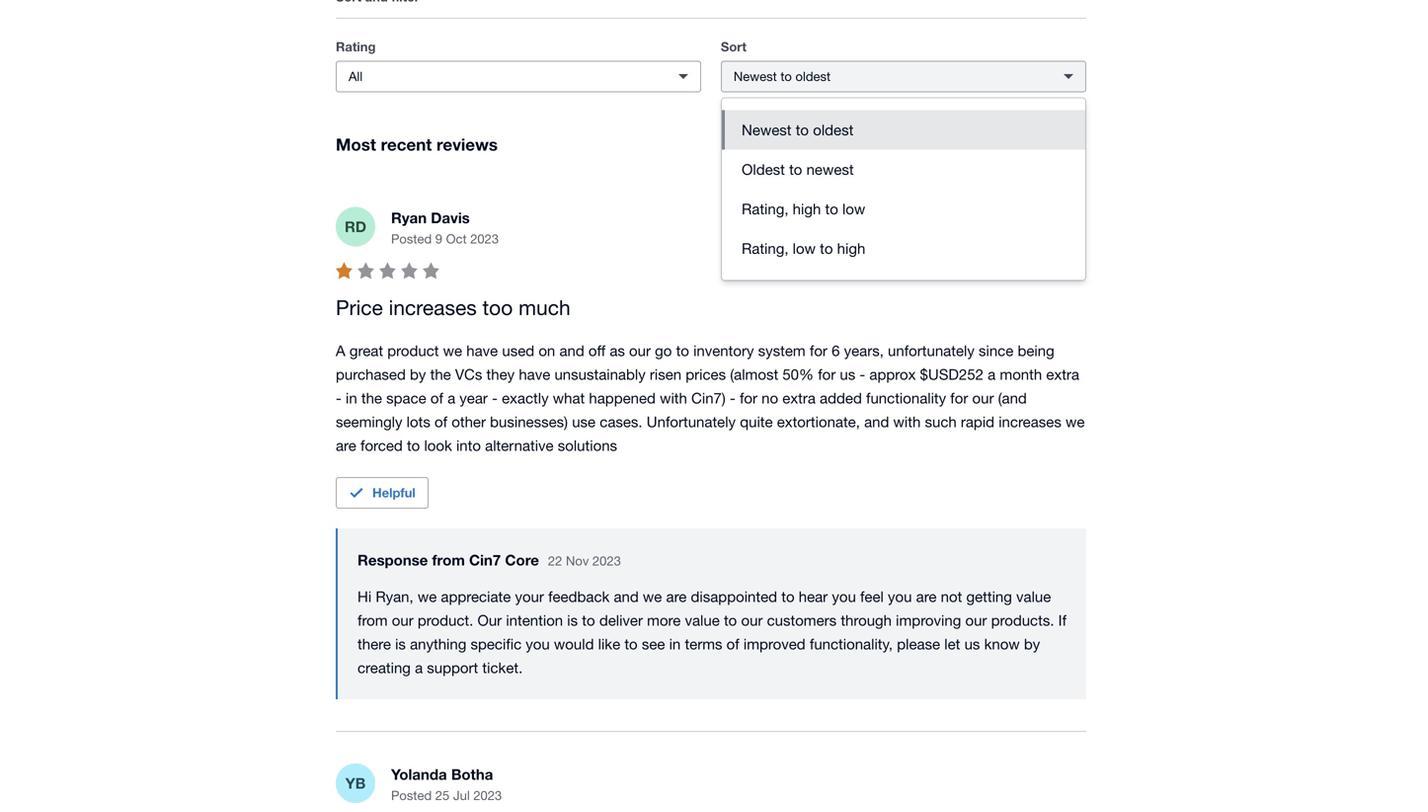 Task type: vqa. For each thing, say whether or not it's contained in the screenshot.
understanding
no



Task type: describe. For each thing, give the bounding box(es) containing it.
unfortunately
[[647, 413, 736, 430]]

posted for ryan
[[391, 231, 432, 246]]

great
[[350, 342, 383, 359]]

most recent reviews
[[336, 135, 498, 154]]

for left no at the right of page
[[740, 389, 758, 406]]

our down ryan,
[[392, 611, 414, 629]]

rating, low to high button
[[722, 229, 1086, 268]]

see
[[642, 635, 665, 652]]

disappointed
[[691, 588, 778, 605]]

are inside a great product we have used on and off as our go to inventory system for 6 years, unfortunately since being purchased by the vcs they have unsustainably risen prices (almost 50% for us - approx $usd252 a month extra - in the space of a year - exactly what happened with cin7) - for no extra added functionality for our (and seemingly lots of other businesses) use cases. unfortunately quite extortionate, and with such rapid increases we are forced to look into alternative solutions
[[336, 437, 357, 454]]

look
[[424, 437, 452, 454]]

newest to oldest button
[[722, 110, 1086, 150]]

0 vertical spatial the
[[430, 365, 451, 383]]

2 horizontal spatial you
[[888, 588, 912, 605]]

1 horizontal spatial value
[[1017, 588, 1052, 605]]

1 horizontal spatial have
[[519, 365, 551, 383]]

used
[[502, 342, 535, 359]]

sort
[[721, 39, 747, 55]]

jul
[[453, 788, 470, 803]]

support
[[427, 659, 478, 676]]

such
[[925, 413, 957, 430]]

2023 for davis
[[471, 231, 499, 246]]

0 horizontal spatial you
[[526, 635, 550, 652]]

as
[[610, 342, 625, 359]]

a great product we have used on and off as our go to inventory system for 6 years, unfortunately since being purchased by the vcs they have unsustainably risen prices (almost 50% for us - approx $usd252 a month extra - in the space of a year - exactly what happened with cin7) - for no extra added functionality for our (and seemingly lots of other businesses) use cases. unfortunately quite extortionate, and with such rapid increases we are forced to look into alternative solutions
[[336, 342, 1089, 454]]

appreciate
[[441, 588, 511, 605]]

anything
[[410, 635, 467, 652]]

0 horizontal spatial and
[[560, 342, 585, 359]]

we up more
[[643, 588, 662, 605]]

please
[[897, 635, 941, 652]]

davis
[[431, 209, 470, 227]]

to inside popup button
[[781, 69, 792, 84]]

oldest to newest button
[[722, 150, 1086, 189]]

go
[[655, 342, 672, 359]]

1 horizontal spatial are
[[666, 588, 687, 605]]

off
[[589, 342, 606, 359]]

solutions
[[558, 437, 618, 454]]

ryan,
[[376, 588, 414, 605]]

2 horizontal spatial are
[[917, 588, 937, 605]]

1 vertical spatial of
[[435, 413, 448, 430]]

quite
[[740, 413, 773, 430]]

month
[[1000, 365, 1043, 383]]

more
[[647, 611, 681, 629]]

oldest
[[742, 161, 785, 178]]

no
[[762, 389, 779, 406]]

for left 6
[[810, 342, 828, 359]]

us inside a great product we have used on and off as our go to inventory system for 6 years, unfortunately since being purchased by the vcs they have unsustainably risen prices (almost 50% for us - approx $usd252 a month extra - in the space of a year - exactly what happened with cin7) - for no extra added functionality for our (and seemingly lots of other businesses) use cases. unfortunately quite extortionate, and with such rapid increases we are forced to look into alternative solutions
[[840, 365, 856, 383]]

yolanda
[[391, 766, 447, 783]]

$usd252
[[920, 365, 984, 383]]

since
[[979, 342, 1014, 359]]

0 vertical spatial have
[[467, 342, 498, 359]]

oldest for newest to oldest popup button
[[796, 69, 831, 84]]

newest
[[807, 161, 854, 178]]

cin7)
[[692, 389, 726, 406]]

9
[[436, 231, 443, 246]]

getting
[[967, 588, 1013, 605]]

much
[[519, 295, 571, 319]]

in inside 'hi ryan, we appreciate your feedback and we are disappointed to hear you feel you are not getting value from our product. our intention is to deliver more value to our customers through improving our products. if there is anything specific you would like to see in terms of improved functionality, please let us know by creating a support ticket.'
[[669, 635, 681, 652]]

use
[[572, 413, 596, 430]]

1 horizontal spatial from
[[432, 551, 465, 569]]

newest for newest to oldest popup button
[[734, 69, 777, 84]]

through
[[841, 611, 892, 629]]

into
[[456, 437, 481, 454]]

like
[[598, 635, 621, 652]]

all
[[349, 69, 363, 84]]

rating, for rating, low to high
[[742, 240, 789, 257]]

products.
[[992, 611, 1055, 629]]

unfortunately
[[888, 342, 975, 359]]

- up seemingly
[[336, 389, 342, 406]]

product.
[[418, 611, 474, 629]]

years,
[[844, 342, 884, 359]]

rating, for rating, high to low
[[742, 200, 789, 218]]

cin7
[[469, 551, 501, 569]]

group containing newest to oldest
[[722, 98, 1086, 280]]

price
[[336, 295, 383, 319]]

increases inside a great product we have used on and off as our go to inventory system for 6 years, unfortunately since being purchased by the vcs they have unsustainably risen prices (almost 50% for us - approx $usd252 a month extra - in the space of a year - exactly what happened with cin7) - for no extra added functionality for our (and seemingly lots of other businesses) use cases. unfortunately quite extortionate, and with such rapid increases we are forced to look into alternative solutions
[[999, 413, 1062, 430]]

- right year
[[492, 389, 498, 406]]

prices
[[686, 365, 726, 383]]

2023 for botha
[[474, 788, 502, 803]]

businesses)
[[490, 413, 568, 430]]

nov
[[566, 553, 589, 568]]

rating, low to high
[[742, 240, 866, 257]]

customers
[[767, 611, 837, 629]]

for down $usd252
[[951, 389, 969, 406]]

of inside 'hi ryan, we appreciate your feedback and we are disappointed to hear you feel you are not getting value from our product. our intention is to deliver more value to our customers through improving our products. if there is anything specific you would like to see in terms of improved functionality, please let us know by creating a support ticket.'
[[727, 635, 740, 652]]

know
[[985, 635, 1020, 652]]

extortionate,
[[777, 413, 861, 430]]

purchased
[[336, 365, 406, 383]]

specific
[[471, 635, 522, 652]]

we up vcs
[[443, 342, 462, 359]]

ticket.
[[483, 659, 523, 676]]

product
[[388, 342, 439, 359]]

(almost
[[730, 365, 779, 383]]

a
[[336, 342, 346, 359]]

for down 6
[[818, 365, 836, 383]]

in inside a great product we have used on and off as our go to inventory system for 6 years, unfortunately since being purchased by the vcs they have unsustainably risen prices (almost 50% for us - approx $usd252 a month extra - in the space of a year - exactly what happened with cin7) - for no extra added functionality for our (and seemingly lots of other businesses) use cases. unfortunately quite extortionate, and with such rapid increases we are forced to look into alternative solutions
[[346, 389, 357, 406]]

2 horizontal spatial a
[[988, 365, 996, 383]]

recent
[[381, 135, 432, 154]]

25
[[436, 788, 450, 803]]

1 vertical spatial is
[[395, 635, 406, 652]]

functionality
[[867, 389, 947, 406]]

we right rapid
[[1066, 413, 1085, 430]]

we up product.
[[418, 588, 437, 605]]

response from cin7 core 22 nov 2023
[[358, 551, 621, 569]]

space
[[386, 389, 427, 406]]

if
[[1059, 611, 1067, 629]]



Task type: locate. For each thing, give the bounding box(es) containing it.
on
[[539, 342, 556, 359]]

by down products.
[[1024, 635, 1041, 652]]

to inside button
[[820, 240, 833, 257]]

with down functionality
[[894, 413, 921, 430]]

extra down 50%
[[783, 389, 816, 406]]

yb
[[346, 774, 366, 792]]

have
[[467, 342, 498, 359], [519, 365, 551, 383]]

feel
[[861, 588, 884, 605]]

our up rapid
[[973, 389, 994, 406]]

1 vertical spatial us
[[965, 635, 981, 652]]

2023 down botha
[[474, 788, 502, 803]]

from up 'there' at left
[[358, 611, 388, 629]]

0 vertical spatial posted
[[391, 231, 432, 246]]

0 vertical spatial newest
[[734, 69, 777, 84]]

posted down yolanda
[[391, 788, 432, 803]]

is
[[567, 611, 578, 629], [395, 635, 406, 652]]

posted for yolanda
[[391, 788, 432, 803]]

2 horizontal spatial and
[[865, 413, 890, 430]]

1 vertical spatial low
[[793, 240, 816, 257]]

1 vertical spatial 2023
[[593, 553, 621, 568]]

our
[[478, 611, 502, 629]]

in
[[346, 389, 357, 406], [669, 635, 681, 652]]

0 vertical spatial high
[[793, 200, 821, 218]]

functionality,
[[810, 635, 893, 652]]

rating
[[336, 39, 376, 55]]

1 horizontal spatial increases
[[999, 413, 1062, 430]]

oldest up oldest to newest
[[796, 69, 831, 84]]

added
[[820, 389, 862, 406]]

1 vertical spatial value
[[685, 611, 720, 629]]

0 vertical spatial us
[[840, 365, 856, 383]]

0 horizontal spatial increases
[[389, 295, 477, 319]]

rating, inside button
[[742, 200, 789, 218]]

is up 'would'
[[567, 611, 578, 629]]

newest for newest to oldest button
[[742, 121, 792, 139]]

cases.
[[600, 413, 643, 430]]

50%
[[783, 365, 814, 383]]

extra down being
[[1047, 365, 1080, 383]]

improving
[[896, 611, 962, 629]]

rating, high to low button
[[722, 189, 1086, 229]]

are up more
[[666, 588, 687, 605]]

of right "lots"
[[435, 413, 448, 430]]

0 horizontal spatial us
[[840, 365, 856, 383]]

1 horizontal spatial you
[[832, 588, 856, 605]]

2023 right "nov"
[[593, 553, 621, 568]]

1 horizontal spatial a
[[448, 389, 456, 406]]

1 horizontal spatial with
[[894, 413, 921, 430]]

by
[[410, 365, 426, 383], [1024, 635, 1041, 652]]

newest inside popup button
[[734, 69, 777, 84]]

have up the exactly
[[519, 365, 551, 383]]

1 vertical spatial oldest
[[813, 121, 854, 139]]

2 vertical spatial and
[[614, 588, 639, 605]]

0 horizontal spatial with
[[660, 389, 688, 406]]

1 horizontal spatial by
[[1024, 635, 1041, 652]]

0 horizontal spatial the
[[361, 389, 382, 406]]

for
[[810, 342, 828, 359], [818, 365, 836, 383], [740, 389, 758, 406], [951, 389, 969, 406]]

rating, high to low
[[742, 200, 866, 218]]

of
[[431, 389, 444, 406], [435, 413, 448, 430], [727, 635, 740, 652]]

high up the rating, low to high on the right
[[793, 200, 821, 218]]

low inside button
[[843, 200, 866, 218]]

rating, inside button
[[742, 240, 789, 257]]

2023 inside response from cin7 core 22 nov 2023
[[593, 553, 621, 568]]

a left year
[[448, 389, 456, 406]]

1 vertical spatial newest to oldest
[[742, 121, 854, 139]]

- right cin7)
[[730, 389, 736, 406]]

yolanda botha posted 25 jul 2023
[[391, 766, 502, 803]]

1 rating, from the top
[[742, 200, 789, 218]]

2023 right oct at the top of the page
[[471, 231, 499, 246]]

from left cin7
[[432, 551, 465, 569]]

2 vertical spatial a
[[415, 659, 423, 676]]

6
[[832, 342, 840, 359]]

oldest up newest
[[813, 121, 854, 139]]

0 vertical spatial oldest
[[796, 69, 831, 84]]

0 horizontal spatial in
[[346, 389, 357, 406]]

are down seemingly
[[336, 437, 357, 454]]

0 vertical spatial low
[[843, 200, 866, 218]]

1 vertical spatial in
[[669, 635, 681, 652]]

you left feel
[[832, 588, 856, 605]]

high
[[793, 200, 821, 218], [838, 240, 866, 257]]

feedback
[[548, 588, 610, 605]]

1 horizontal spatial us
[[965, 635, 981, 652]]

and down functionality
[[865, 413, 890, 430]]

0 horizontal spatial extra
[[783, 389, 816, 406]]

1 vertical spatial increases
[[999, 413, 1062, 430]]

0 vertical spatial newest to oldest
[[734, 69, 831, 84]]

0 vertical spatial of
[[431, 389, 444, 406]]

all button
[[336, 61, 701, 93]]

0 vertical spatial in
[[346, 389, 357, 406]]

value up terms
[[685, 611, 720, 629]]

0 horizontal spatial value
[[685, 611, 720, 629]]

intention
[[506, 611, 563, 629]]

newest up oldest
[[742, 121, 792, 139]]

us up added
[[840, 365, 856, 383]]

deliver
[[600, 611, 643, 629]]

are
[[336, 437, 357, 454], [666, 588, 687, 605], [917, 588, 937, 605]]

helpful button
[[336, 477, 429, 509]]

from
[[432, 551, 465, 569], [358, 611, 388, 629]]

botha
[[451, 766, 493, 783]]

being
[[1018, 342, 1055, 359]]

rating,
[[742, 200, 789, 218], [742, 240, 789, 257]]

newest down sort
[[734, 69, 777, 84]]

0 horizontal spatial is
[[395, 635, 406, 652]]

hi ryan, we appreciate your feedback and we are disappointed to hear you feel you are not getting value from our product. our intention is to deliver more value to our customers through improving our products. if there is anything specific you would like to see in terms of improved functionality, please let us know by creating a support ticket.
[[358, 588, 1071, 676]]

list box
[[722, 98, 1086, 280]]

by down product
[[410, 365, 426, 383]]

2023 inside ryan davis posted 9 oct 2023
[[471, 231, 499, 246]]

in up seemingly
[[346, 389, 357, 406]]

1 vertical spatial newest
[[742, 121, 792, 139]]

1 posted from the top
[[391, 231, 432, 246]]

1 vertical spatial high
[[838, 240, 866, 257]]

other
[[452, 413, 486, 430]]

1 vertical spatial with
[[894, 413, 921, 430]]

1 horizontal spatial is
[[567, 611, 578, 629]]

is right 'there' at left
[[395, 635, 406, 652]]

posted inside yolanda botha posted 25 jul 2023
[[391, 788, 432, 803]]

1 vertical spatial posted
[[391, 788, 432, 803]]

0 vertical spatial is
[[567, 611, 578, 629]]

creating
[[358, 659, 411, 676]]

oldest for newest to oldest button
[[813, 121, 854, 139]]

what
[[553, 389, 585, 406]]

our down disappointed
[[741, 611, 763, 629]]

0 vertical spatial with
[[660, 389, 688, 406]]

newest to oldest for newest to oldest button
[[742, 121, 854, 139]]

forced
[[361, 437, 403, 454]]

you down intention
[[526, 635, 550, 652]]

0 vertical spatial value
[[1017, 588, 1052, 605]]

hi
[[358, 588, 372, 605]]

a down anything
[[415, 659, 423, 676]]

newest to oldest inside popup button
[[734, 69, 831, 84]]

us inside 'hi ryan, we appreciate your feedback and we are disappointed to hear you feel you are not getting value from our product. our intention is to deliver more value to our customers through improving our products. if there is anything specific you would like to see in terms of improved functionality, please let us know by creating a support ticket.'
[[965, 635, 981, 652]]

of right terms
[[727, 635, 740, 652]]

0 vertical spatial rating,
[[742, 200, 789, 218]]

high inside button
[[838, 240, 866, 257]]

0 vertical spatial from
[[432, 551, 465, 569]]

low down rating, high to low
[[793, 240, 816, 257]]

0 horizontal spatial low
[[793, 240, 816, 257]]

2 posted from the top
[[391, 788, 432, 803]]

there
[[358, 635, 391, 652]]

1 horizontal spatial high
[[838, 240, 866, 257]]

our down getting
[[966, 611, 987, 629]]

-
[[860, 365, 866, 383], [336, 389, 342, 406], [492, 389, 498, 406], [730, 389, 736, 406]]

and
[[560, 342, 585, 359], [865, 413, 890, 430], [614, 588, 639, 605]]

1 horizontal spatial in
[[669, 635, 681, 652]]

newest to oldest down sort
[[734, 69, 831, 84]]

core
[[505, 551, 539, 569]]

newest to oldest button
[[721, 61, 1087, 93]]

2 vertical spatial 2023
[[474, 788, 502, 803]]

us right the let
[[965, 635, 981, 652]]

high down rating, high to low
[[838, 240, 866, 257]]

1 horizontal spatial and
[[614, 588, 639, 605]]

2 vertical spatial of
[[727, 635, 740, 652]]

seemingly
[[336, 413, 403, 430]]

terms
[[685, 635, 723, 652]]

1 vertical spatial and
[[865, 413, 890, 430]]

0 vertical spatial a
[[988, 365, 996, 383]]

have up vcs
[[467, 342, 498, 359]]

system
[[758, 342, 806, 359]]

the left vcs
[[430, 365, 451, 383]]

response
[[358, 551, 428, 569]]

low inside button
[[793, 240, 816, 257]]

0 horizontal spatial are
[[336, 437, 357, 454]]

most
[[336, 135, 376, 154]]

year
[[460, 389, 488, 406]]

too
[[483, 295, 513, 319]]

are up improving
[[917, 588, 937, 605]]

ryan
[[391, 209, 427, 227]]

0 horizontal spatial a
[[415, 659, 423, 676]]

1 horizontal spatial extra
[[1047, 365, 1080, 383]]

oct
[[446, 231, 467, 246]]

0 vertical spatial extra
[[1047, 365, 1080, 383]]

a down since
[[988, 365, 996, 383]]

rating, down rating, high to low
[[742, 240, 789, 257]]

and right on
[[560, 342, 585, 359]]

1 vertical spatial by
[[1024, 635, 1041, 652]]

a inside 'hi ryan, we appreciate your feedback and we are disappointed to hear you feel you are not getting value from our product. our intention is to deliver more value to our customers through improving our products. if there is anything specific you would like to see in terms of improved functionality, please let us know by creating a support ticket.'
[[415, 659, 423, 676]]

lots
[[407, 413, 431, 430]]

0 vertical spatial increases
[[389, 295, 477, 319]]

us
[[840, 365, 856, 383], [965, 635, 981, 652]]

1 vertical spatial from
[[358, 611, 388, 629]]

22
[[548, 553, 563, 568]]

the down the purchased
[[361, 389, 382, 406]]

0 horizontal spatial high
[[793, 200, 821, 218]]

price increases too much
[[336, 295, 571, 319]]

0 vertical spatial and
[[560, 342, 585, 359]]

of right space
[[431, 389, 444, 406]]

you right feel
[[888, 588, 912, 605]]

oldest inside newest to oldest button
[[813, 121, 854, 139]]

1 vertical spatial the
[[361, 389, 382, 406]]

0 horizontal spatial by
[[410, 365, 426, 383]]

0 vertical spatial 2023
[[471, 231, 499, 246]]

1 vertical spatial extra
[[783, 389, 816, 406]]

and inside 'hi ryan, we appreciate your feedback and we are disappointed to hear you feel you are not getting value from our product. our intention is to deliver more value to our customers through improving our products. if there is anything specific you would like to see in terms of improved functionality, please let us know by creating a support ticket.'
[[614, 588, 639, 605]]

(and
[[999, 389, 1027, 406]]

rating, down oldest
[[742, 200, 789, 218]]

rapid
[[961, 413, 995, 430]]

list box containing newest to oldest
[[722, 98, 1086, 280]]

in right 'see'
[[669, 635, 681, 652]]

reviews
[[437, 135, 498, 154]]

you
[[832, 588, 856, 605], [888, 588, 912, 605], [526, 635, 550, 652]]

1 horizontal spatial the
[[430, 365, 451, 383]]

by inside 'hi ryan, we appreciate your feedback and we are disappointed to hear you feel you are not getting value from our product. our intention is to deliver more value to our customers through improving our products. if there is anything specific you would like to see in terms of improved functionality, please let us know by creating a support ticket.'
[[1024, 635, 1041, 652]]

newest to oldest for newest to oldest popup button
[[734, 69, 831, 84]]

hear
[[799, 588, 828, 605]]

rd
[[345, 218, 367, 235]]

helpful
[[372, 485, 416, 500]]

0 horizontal spatial have
[[467, 342, 498, 359]]

our right the 'as'
[[629, 342, 651, 359]]

0 vertical spatial by
[[410, 365, 426, 383]]

alternative
[[485, 437, 554, 454]]

low
[[843, 200, 866, 218], [793, 240, 816, 257]]

ryan davis posted 9 oct 2023
[[391, 209, 499, 246]]

newest inside button
[[742, 121, 792, 139]]

1 vertical spatial have
[[519, 365, 551, 383]]

value up products.
[[1017, 588, 1052, 605]]

your
[[515, 588, 544, 605]]

0 horizontal spatial from
[[358, 611, 388, 629]]

1 vertical spatial rating,
[[742, 240, 789, 257]]

newest to oldest up oldest to newest
[[742, 121, 854, 139]]

oldest
[[796, 69, 831, 84], [813, 121, 854, 139]]

they
[[487, 365, 515, 383]]

high inside button
[[793, 200, 821, 218]]

from inside 'hi ryan, we appreciate your feedback and we are disappointed to hear you feel you are not getting value from our product. our intention is to deliver more value to our customers through improving our products. if there is anything specific you would like to see in terms of improved functionality, please let us know by creating a support ticket.'
[[358, 611, 388, 629]]

not
[[941, 588, 963, 605]]

increases up product
[[389, 295, 477, 319]]

posted inside ryan davis posted 9 oct 2023
[[391, 231, 432, 246]]

- down years,
[[860, 365, 866, 383]]

with down risen
[[660, 389, 688, 406]]

risen
[[650, 365, 682, 383]]

increases down (and
[[999, 413, 1062, 430]]

oldest inside newest to oldest popup button
[[796, 69, 831, 84]]

group
[[722, 98, 1086, 280]]

to
[[781, 69, 792, 84], [796, 121, 809, 139], [790, 161, 803, 178], [825, 200, 839, 218], [820, 240, 833, 257], [676, 342, 690, 359], [407, 437, 420, 454], [782, 588, 795, 605], [582, 611, 595, 629], [724, 611, 737, 629], [625, 635, 638, 652]]

would
[[554, 635, 594, 652]]

our
[[629, 342, 651, 359], [973, 389, 994, 406], [392, 611, 414, 629], [741, 611, 763, 629], [966, 611, 987, 629]]

2023 inside yolanda botha posted 25 jul 2023
[[474, 788, 502, 803]]

posted down ryan
[[391, 231, 432, 246]]

inventory
[[694, 342, 754, 359]]

by inside a great product we have used on and off as our go to inventory system for 6 years, unfortunately since being purchased by the vcs they have unsustainably risen prices (almost 50% for us - approx $usd252 a month extra - in the space of a year - exactly what happened with cin7) - for no extra added functionality for our (and seemingly lots of other businesses) use cases. unfortunately quite extortionate, and with such rapid increases we are forced to look into alternative solutions
[[410, 365, 426, 383]]

1 vertical spatial a
[[448, 389, 456, 406]]

newest to oldest inside button
[[742, 121, 854, 139]]

unsustainably
[[555, 365, 646, 383]]

and up deliver
[[614, 588, 639, 605]]

low down newest
[[843, 200, 866, 218]]

1 horizontal spatial low
[[843, 200, 866, 218]]

happened
[[589, 389, 656, 406]]

2 rating, from the top
[[742, 240, 789, 257]]



